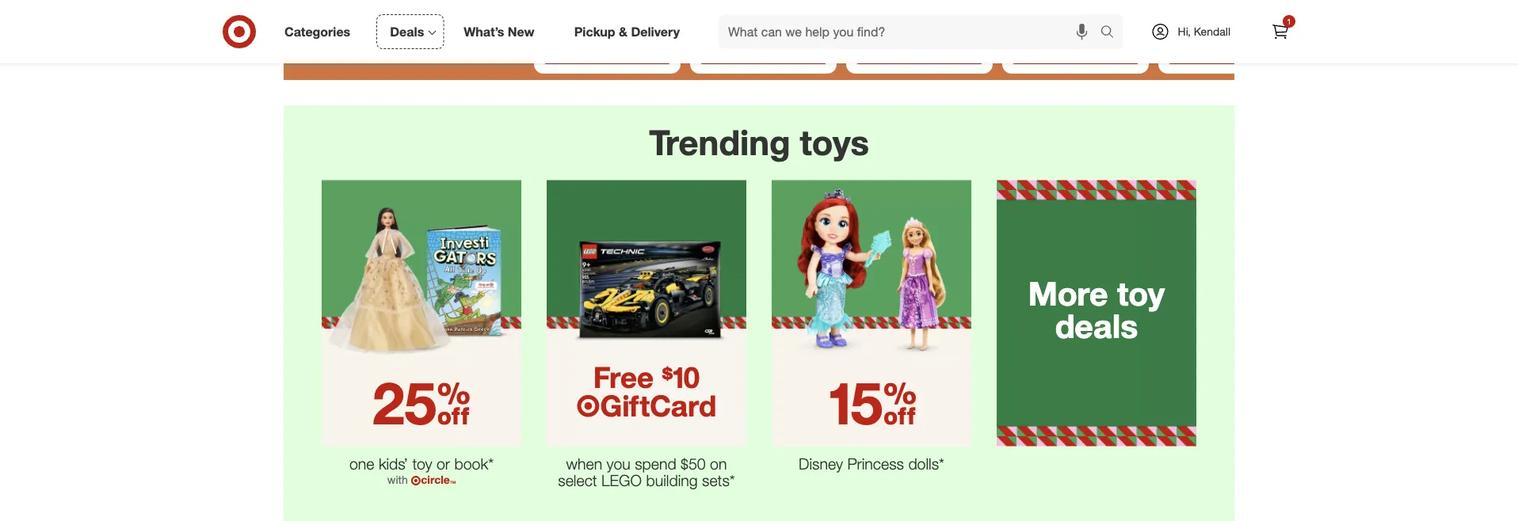 Task type: describe. For each thing, give the bounding box(es) containing it.
to for 32oz
[[915, 46, 924, 57]]

15.25oz
[[582, 17, 621, 31]]

deals
[[1055, 306, 1138, 346]]

new
[[508, 24, 535, 39]]

circle
[[421, 473, 450, 487]]

corn
[[547, 17, 571, 31]]

search button
[[1093, 14, 1131, 52]]

gravy
[[1251, 4, 1279, 17]]

toys
[[800, 121, 869, 164]]

golden
[[601, 0, 637, 4]]

or
[[437, 455, 450, 473]]

sparkling
[[1015, 4, 1062, 17]]

what's
[[464, 24, 504, 39]]

on
[[710, 455, 727, 473]]

categories link
[[271, 14, 370, 49]]

fl
[[1124, 4, 1130, 17]]

stove top stuffing mix for turkey - 6oz link
[[696, 0, 830, 36]]

dolls*
[[908, 455, 945, 473]]

- inside heinz home style roasted turkey gravy - 12oz
[[1282, 4, 1287, 17]]

book*
[[454, 455, 494, 473]]

building
[[646, 471, 698, 490]]

cart for 25.4
[[1083, 46, 1101, 57]]

- inside martinelli's gold medal sparkling cider -25.4 fl oz glass bottles
[[1095, 4, 1099, 17]]

glass
[[1030, 17, 1058, 31]]

carousel region
[[284, 0, 1305, 105]]

stove
[[703, 0, 731, 4]]

search
[[1093, 25, 1131, 41]]

- inside the "swanson gluten free chicken broth - 32oz"
[[933, 4, 937, 17]]

 for 25 
[[437, 367, 471, 438]]

medal
[[1099, 0, 1130, 4]]

pickup
[[574, 24, 615, 39]]

trending
[[649, 121, 790, 164]]

- inside del monte golden sweet whole kernel corn - 15.25oz
[[574, 17, 579, 31]]

6oz
[[761, 4, 779, 17]]

tm
[[450, 480, 456, 485]]

cider
[[1065, 4, 1092, 17]]

swanson gluten free chicken broth - 32oz
[[859, 0, 965, 17]]

sets*
[[702, 471, 735, 490]]

del monte golden sweet whole kernel corn - 15.25oz link
[[540, 0, 674, 36]]

one
[[349, 455, 374, 473]]

chicken
[[859, 4, 899, 17]]

32oz
[[940, 4, 964, 17]]

monte
[[566, 0, 598, 4]]

1 link
[[1263, 14, 1298, 49]]

add to cart button for -
[[700, 39, 827, 64]]

$50
[[681, 455, 706, 473]]

swanson
[[859, 0, 904, 4]]

add for broth
[[894, 46, 912, 57]]

turkey inside stove top stuffing mix for turkey - 6oz
[[719, 4, 751, 17]]

free inside the "swanson gluten free chicken broth - 32oz"
[[943, 0, 965, 4]]

lego
[[601, 471, 642, 490]]

◎
[[411, 475, 421, 486]]

add for for
[[738, 46, 756, 57]]

stuffing
[[755, 0, 793, 4]]

25 
[[372, 367, 471, 438]]

when
[[566, 455, 602, 473]]

top
[[734, 0, 752, 4]]

roasted
[[1171, 4, 1213, 17]]

12oz
[[1171, 17, 1195, 31]]

categories
[[284, 24, 350, 39]]

15
[[826, 367, 883, 438]]



Task type: vqa. For each thing, say whether or not it's contained in the screenshot.
1
yes



Task type: locate. For each thing, give the bounding box(es) containing it.
swanson gluten free chicken broth - 32oz link
[[853, 0, 987, 36]]

add down swanson gluten free chicken broth - 32oz link at the right of page
[[894, 46, 912, 57]]

1 horizontal spatial free
[[943, 0, 965, 4]]

25.4
[[1099, 4, 1121, 17]]

1 turkey from the left
[[719, 4, 751, 17]]

free left $10
[[593, 359, 654, 394]]

martinelli's gold medal sparkling cider -25.4 fl oz glass bottles
[[1015, 0, 1130, 31]]

1 horizontal spatial cart
[[927, 46, 945, 57]]

del
[[547, 0, 563, 4]]

bottles
[[1061, 17, 1096, 31]]

pickup & delivery link
[[561, 14, 700, 49]]

cart for 32oz
[[927, 46, 945, 57]]

3 add from the left
[[1050, 46, 1068, 57]]

1 add to cart from the left
[[738, 46, 789, 57]]

add to cart button for 25.4
[[1012, 39, 1139, 64]]

cart down swanson gluten free chicken broth - 32oz link at the right of page
[[927, 46, 945, 57]]

what's new
[[464, 24, 535, 39]]

more toy deals link
[[984, 167, 1209, 456]]

add for cider
[[1050, 46, 1068, 57]]

disney princess dolls*
[[799, 455, 945, 473]]

toy right the more
[[1117, 274, 1165, 313]]

to
[[759, 46, 768, 57], [915, 46, 924, 57], [1071, 46, 1080, 57]]

-
[[754, 4, 758, 17], [933, 4, 937, 17], [1095, 4, 1099, 17], [1282, 4, 1287, 17], [574, 17, 579, 31]]

free $10 ¬ giftcard
[[577, 359, 717, 423]]

when you spend $50 on select lego building sets*
[[558, 455, 735, 490]]

2 add to cart from the left
[[894, 46, 945, 57]]

3 cart from the left
[[1083, 46, 1101, 57]]

0 horizontal spatial add
[[738, 46, 756, 57]]

deals
[[390, 24, 424, 39]]

free
[[943, 0, 965, 4], [593, 359, 654, 394]]

2 horizontal spatial add to cart
[[1050, 46, 1101, 57]]

spend
[[635, 455, 676, 473]]

0 horizontal spatial turkey
[[719, 4, 751, 17]]

deals link
[[377, 14, 444, 49]]

cart for -
[[770, 46, 789, 57]]

toy inside more toy deals
[[1117, 274, 1165, 313]]

2 horizontal spatial to
[[1071, 46, 1080, 57]]

add to cart down stove top stuffing mix for turkey - 6oz link
[[738, 46, 789, 57]]

kendall
[[1194, 25, 1231, 38]]


[[437, 367, 471, 438], [883, 367, 917, 438]]

to down stove top stuffing mix for turkey - 6oz link
[[759, 46, 768, 57]]

kernel
[[615, 4, 647, 17]]

add to cart button for 32oz
[[856, 39, 983, 64]]

¬
[[577, 388, 600, 423]]

to down swanson gluten free chicken broth - 32oz link at the right of page
[[915, 46, 924, 57]]

broth
[[902, 4, 930, 17]]

 up princess
[[883, 367, 917, 438]]

free right gluten
[[943, 0, 965, 4]]

2 add to cart button from the left
[[856, 39, 983, 64]]

add to cart for -
[[738, 46, 789, 57]]

turkey up kendall
[[1216, 4, 1248, 17]]

- right corn
[[574, 17, 579, 31]]

- left 32oz at the top right of page
[[933, 4, 937, 17]]

1 horizontal spatial 
[[883, 367, 917, 438]]

- left '6oz'
[[754, 4, 758, 17]]

heinz home style roasted turkey gravy - 12oz
[[1171, 0, 1287, 31]]

2  from the left
[[883, 367, 917, 438]]

heinz home style roasted turkey gravy - 12oz link
[[1165, 0, 1299, 36]]

with
[[387, 473, 408, 487]]

add to cart down swanson gluten free chicken broth - 32oz link at the right of page
[[894, 46, 945, 57]]

 up or
[[437, 367, 471, 438]]

to down "bottles"
[[1071, 46, 1080, 57]]

stove top stuffing mix for turkey - 6oz
[[703, 0, 814, 17]]

add to cart button down swanson gluten free chicken broth - 32oz link at the right of page
[[856, 39, 983, 64]]

add to cart button down "bottles"
[[1012, 39, 1139, 64]]

1 vertical spatial toy
[[412, 455, 432, 473]]

1 horizontal spatial turkey
[[1216, 4, 1248, 17]]

&
[[619, 24, 628, 39]]

1 horizontal spatial to
[[915, 46, 924, 57]]

1 horizontal spatial add
[[894, 46, 912, 57]]

whole
[[581, 4, 612, 17]]

kids'
[[379, 455, 408, 473]]

25
[[372, 367, 437, 438]]

add down glass
[[1050, 46, 1068, 57]]

0 vertical spatial free
[[943, 0, 965, 4]]

0 horizontal spatial free
[[593, 359, 654, 394]]

2 horizontal spatial add
[[1050, 46, 1068, 57]]

toy up '◎'
[[412, 455, 432, 473]]

- left 1
[[1282, 4, 1287, 17]]

turkey right for
[[719, 4, 751, 17]]

add to cart for 32oz
[[894, 46, 945, 57]]

1
[[1287, 16, 1291, 26]]

1  from the left
[[437, 367, 471, 438]]

princess
[[847, 455, 904, 473]]

you
[[607, 455, 631, 473]]

1 add to cart button from the left
[[700, 39, 827, 64]]

style
[[1235, 0, 1260, 4]]

0 horizontal spatial toy
[[412, 455, 432, 473]]

0 horizontal spatial 
[[437, 367, 471, 438]]

What can we help you find? suggestions appear below search field
[[719, 14, 1104, 49]]

gluten
[[908, 0, 940, 4]]

add to cart button down stove top stuffing mix for turkey - 6oz link
[[700, 39, 827, 64]]

1 horizontal spatial add to cart
[[894, 46, 945, 57]]

3 add to cart button from the left
[[1012, 39, 1139, 64]]

2 add from the left
[[894, 46, 912, 57]]

2 horizontal spatial cart
[[1083, 46, 1101, 57]]

 for 15 
[[883, 367, 917, 438]]

2 horizontal spatial add to cart button
[[1012, 39, 1139, 64]]

add to cart for 25.4
[[1050, 46, 1101, 57]]

more toy deals
[[1028, 274, 1165, 346]]

cart
[[770, 46, 789, 57], [927, 46, 945, 57], [1083, 46, 1101, 57]]

add down stove top stuffing mix for turkey - 6oz link
[[738, 46, 756, 57]]

- inside stove top stuffing mix for turkey - 6oz
[[754, 4, 758, 17]]

del monte golden sweet whole kernel corn - 15.25oz
[[547, 0, 647, 31]]

cart down search
[[1083, 46, 1101, 57]]

martinelli's gold medal sparkling cider -25.4 fl oz glass bottles link
[[1009, 0, 1143, 36]]

giftcard
[[600, 388, 717, 423]]

2 to from the left
[[915, 46, 924, 57]]

1 vertical spatial free
[[593, 359, 654, 394]]

what's new link
[[450, 14, 554, 49]]

more
[[1028, 274, 1108, 313]]

3 add to cart from the left
[[1050, 46, 1101, 57]]

1 to from the left
[[759, 46, 768, 57]]

delivery
[[631, 24, 680, 39]]

15 
[[826, 367, 917, 438]]

heinz
[[1171, 0, 1199, 4]]

sweet
[[547, 4, 578, 17]]

1 horizontal spatial toy
[[1117, 274, 1165, 313]]

turkey
[[719, 4, 751, 17], [1216, 4, 1248, 17]]

gold
[[1072, 0, 1096, 4]]

pickup & delivery
[[574, 24, 680, 39]]

3 to from the left
[[1071, 46, 1080, 57]]

cart down stove top stuffing mix for turkey - 6oz link
[[770, 46, 789, 57]]

0 horizontal spatial add to cart button
[[700, 39, 827, 64]]

for
[[703, 4, 716, 17]]

2 cart from the left
[[927, 46, 945, 57]]

0 horizontal spatial add to cart
[[738, 46, 789, 57]]

to for 25.4
[[1071, 46, 1080, 57]]

0 horizontal spatial cart
[[770, 46, 789, 57]]

to for -
[[759, 46, 768, 57]]

trending toys
[[649, 121, 869, 164]]

free inside free $10 ¬ giftcard
[[593, 359, 654, 394]]

0 vertical spatial toy
[[1117, 274, 1165, 313]]

disney
[[799, 455, 843, 473]]

toy inside one kids' toy or book* with ◎ circle tm
[[412, 455, 432, 473]]

hi,
[[1178, 25, 1191, 38]]

hi, kendall
[[1178, 25, 1231, 38]]

mix
[[796, 0, 814, 4]]

1 add from the left
[[738, 46, 756, 57]]

add to cart button
[[700, 39, 827, 64], [856, 39, 983, 64], [1012, 39, 1139, 64]]

2 turkey from the left
[[1216, 4, 1248, 17]]

0 horizontal spatial to
[[759, 46, 768, 57]]

toy
[[1117, 274, 1165, 313], [412, 455, 432, 473]]

$10
[[662, 359, 700, 394]]

- right cider
[[1095, 4, 1099, 17]]

home
[[1202, 0, 1232, 4]]

one kids' toy or book* with ◎ circle tm
[[349, 455, 494, 487]]

1 horizontal spatial add to cart button
[[856, 39, 983, 64]]

select
[[558, 471, 597, 490]]

martinelli's
[[1015, 0, 1069, 4]]

oz
[[1015, 17, 1027, 31]]

turkey inside heinz home style roasted turkey gravy - 12oz
[[1216, 4, 1248, 17]]

1 cart from the left
[[770, 46, 789, 57]]

add to cart down "bottles"
[[1050, 46, 1101, 57]]



